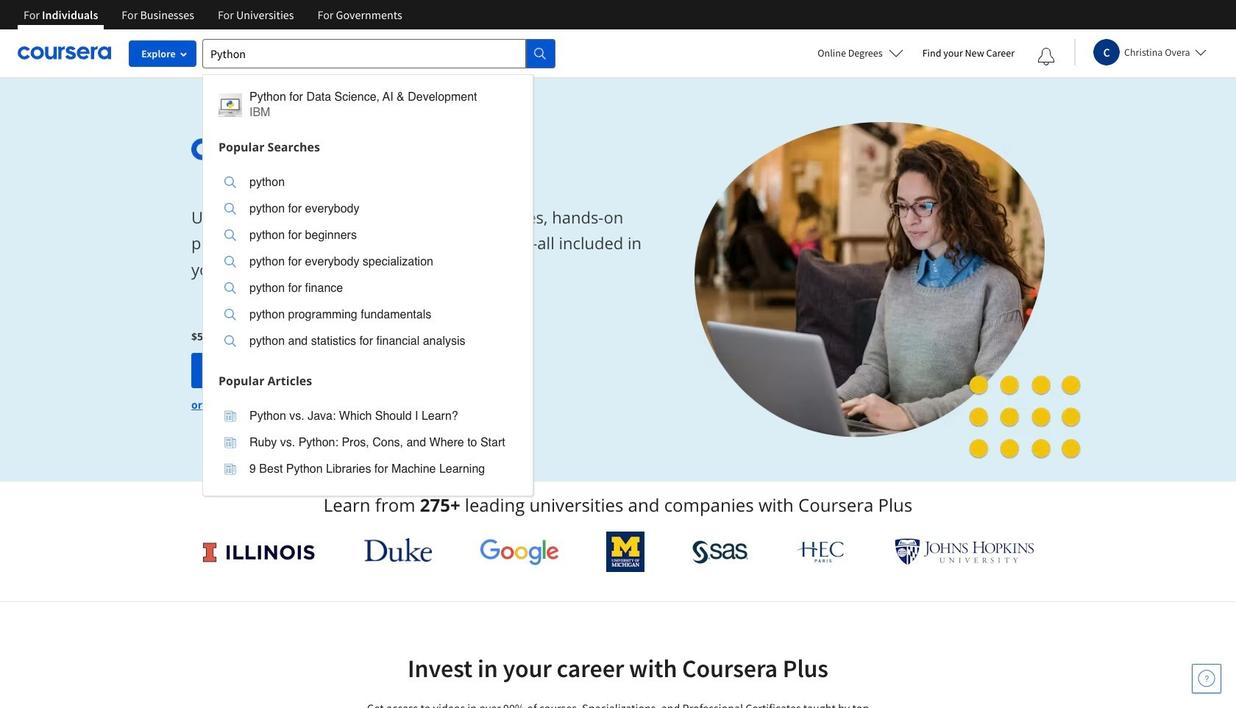 Task type: vqa. For each thing, say whether or not it's contained in the screenshot.
3rd GROUP from the top
no



Task type: locate. For each thing, give the bounding box(es) containing it.
university of illinois at urbana-champaign image
[[202, 540, 316, 564]]

banner navigation
[[12, 0, 414, 29]]

list box
[[203, 160, 533, 368], [203, 394, 533, 496]]

suggestion image image
[[219, 93, 242, 117], [224, 177, 236, 188], [224, 203, 236, 215], [224, 230, 236, 241], [224, 256, 236, 268], [224, 283, 236, 294], [224, 309, 236, 321], [224, 336, 236, 347], [224, 411, 236, 422], [224, 437, 236, 449], [224, 464, 236, 475]]

What do you want to learn? text field
[[202, 39, 526, 68]]

help center image
[[1198, 670, 1216, 688]]

coursera plus image
[[191, 138, 415, 160]]

coursera image
[[18, 41, 111, 65]]

1 vertical spatial list box
[[203, 394, 533, 496]]

0 vertical spatial list box
[[203, 160, 533, 368]]

None search field
[[202, 39, 556, 496]]

google image
[[480, 539, 559, 566]]

sas image
[[692, 540, 748, 564]]

2 list box from the top
[[203, 394, 533, 496]]

hec paris image
[[796, 537, 847, 567]]



Task type: describe. For each thing, give the bounding box(es) containing it.
duke university image
[[364, 539, 432, 562]]

johns hopkins university image
[[895, 539, 1035, 566]]

autocomplete results list box
[[202, 74, 533, 496]]

1 list box from the top
[[203, 160, 533, 368]]

university of michigan image
[[607, 532, 645, 572]]



